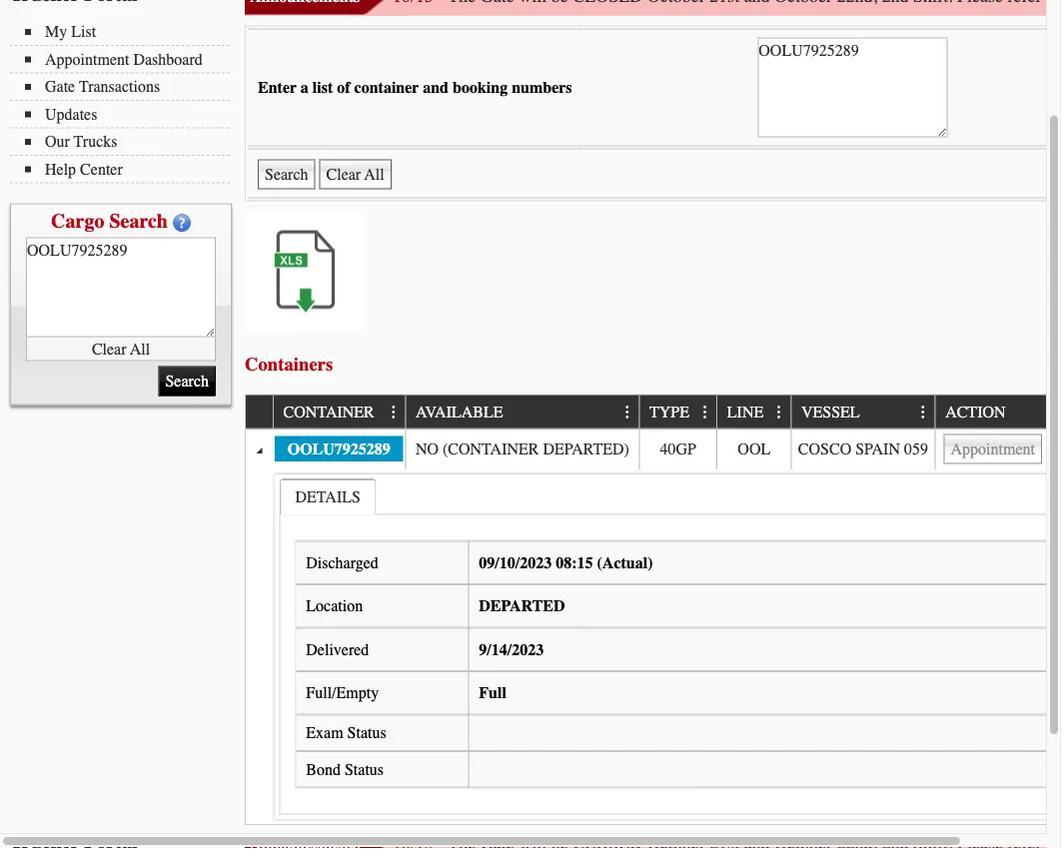 Task type: describe. For each thing, give the bounding box(es) containing it.
help center link
[[25, 160, 230, 179]]

line column header
[[717, 396, 791, 430]]

09/10/2023 08:15 (actual)
[[479, 554, 653, 573]]

row containing oolu7925289
[[246, 430, 1062, 470]]

ool cell
[[717, 430, 791, 470]]

clear all
[[92, 340, 150, 359]]

container
[[284, 404, 375, 422]]

container column header
[[273, 396, 405, 430]]

cargo search
[[51, 210, 168, 233]]

status for exam status
[[348, 725, 387, 744]]

details tab
[[280, 480, 377, 516]]

exam
[[306, 725, 344, 744]]

departed)
[[543, 441, 630, 459]]

details
[[296, 489, 361, 507]]

edit column settings image for available
[[620, 406, 636, 422]]

my
[[45, 23, 67, 41]]

our
[[45, 133, 70, 151]]

bond
[[306, 762, 341, 780]]

edit column settings image for line
[[772, 406, 788, 422]]

edit column settings image for container
[[386, 406, 402, 422]]

our trucks link
[[25, 133, 230, 151]]

available link
[[416, 396, 513, 429]]

gate transactions link
[[25, 78, 230, 96]]

enter a list of container and booking numbers
[[258, 79, 573, 97]]

no (container departed)
[[416, 441, 630, 459]]

list
[[71, 23, 96, 41]]

9/14/2023
[[479, 642, 544, 660]]

vessel column header
[[791, 396, 935, 430]]

action link
[[946, 396, 1016, 429]]

40gp cell
[[639, 430, 717, 470]]

updates
[[45, 105, 97, 124]]

oolu7925289
[[288, 441, 391, 459]]

row group containing oolu7925289
[[246, 430, 1062, 826]]

and
[[423, 79, 449, 97]]

(container
[[443, 441, 539, 459]]

vessel link
[[802, 396, 870, 429]]

09/10/2023
[[479, 554, 552, 573]]

my list link
[[25, 23, 230, 41]]

appointment dashboard link
[[25, 50, 230, 69]]

edit column settings image for type
[[698, 406, 714, 422]]

spain
[[856, 441, 901, 459]]

departed
[[479, 598, 566, 616]]

a
[[301, 79, 309, 97]]

dashboard
[[133, 50, 203, 69]]

Enter container numbers and/ or booking numbers. Press ESC to reset input box text field
[[758, 38, 948, 138]]

of
[[337, 79, 351, 97]]

my list appointment dashboard gate transactions updates our trucks help center
[[45, 23, 203, 179]]

discharged
[[306, 554, 379, 573]]

type
[[650, 404, 690, 422]]

list
[[313, 79, 333, 97]]



Task type: vqa. For each thing, say whether or not it's contained in the screenshot.
09/10/2023
yes



Task type: locate. For each thing, give the bounding box(es) containing it.
line
[[728, 404, 764, 422]]

edit column settings image inside vessel column header
[[916, 406, 932, 422]]

clear
[[92, 340, 127, 359]]

line link
[[728, 396, 774, 429]]

status down exam status
[[345, 762, 384, 780]]

delivered
[[306, 642, 369, 660]]

tab list
[[275, 475, 1062, 821]]

tree grid
[[246, 396, 1062, 826]]

transactions
[[79, 78, 160, 96]]

1 vertical spatial status
[[345, 762, 384, 780]]

cosco spain 059
[[799, 441, 929, 459]]

08:15
[[556, 554, 593, 573]]

help
[[45, 160, 76, 179]]

(actual)
[[597, 554, 653, 573]]

status
[[348, 725, 387, 744], [345, 762, 384, 780]]

containers
[[245, 355, 333, 376]]

1 horizontal spatial edit column settings image
[[916, 406, 932, 422]]

edit column settings image right container link
[[386, 406, 402, 422]]

2 edit column settings image from the left
[[698, 406, 714, 422]]

edit column settings image left type
[[620, 406, 636, 422]]

1 horizontal spatial edit column settings image
[[698, 406, 714, 422]]

available
[[416, 404, 503, 422]]

0 horizontal spatial edit column settings image
[[386, 406, 402, 422]]

edit column settings image inside the available column header
[[620, 406, 636, 422]]

edit column settings image right type
[[698, 406, 714, 422]]

Enter container numbers and/ or booking numbers.  text field
[[26, 238, 216, 338]]

menu bar containing my list
[[10, 21, 240, 184]]

edit column settings image right line
[[772, 406, 788, 422]]

enter
[[258, 79, 297, 97]]

container
[[355, 79, 419, 97]]

updates link
[[25, 105, 230, 124]]

search
[[109, 210, 168, 233]]

row
[[246, 396, 1062, 430], [246, 430, 1062, 470]]

1 row from the top
[[246, 396, 1062, 430]]

cargo
[[51, 210, 104, 233]]

None submit
[[258, 160, 316, 190], [158, 367, 216, 397], [258, 160, 316, 190], [158, 367, 216, 397]]

row group
[[246, 430, 1062, 826]]

1 edit column settings image from the left
[[620, 406, 636, 422]]

0 horizontal spatial edit column settings image
[[620, 406, 636, 422]]

2 row from the top
[[246, 430, 1062, 470]]

clear all button
[[26, 338, 216, 362]]

full/empty
[[306, 685, 379, 704]]

type link
[[650, 396, 699, 429]]

edit column settings image inside line column header
[[772, 406, 788, 422]]

cosco spain 059 cell
[[791, 430, 935, 470]]

appointment
[[45, 50, 129, 69]]

None button
[[320, 160, 392, 190], [944, 435, 1043, 465], [320, 160, 392, 190], [944, 435, 1043, 465]]

edit column settings image
[[386, 406, 402, 422], [916, 406, 932, 422]]

no
[[416, 441, 439, 459]]

menu bar
[[10, 21, 240, 184]]

center
[[80, 160, 123, 179]]

edit column settings image up '059'
[[916, 406, 932, 422]]

gate
[[45, 78, 75, 96]]

numbers
[[512, 79, 573, 97]]

0 vertical spatial status
[[348, 725, 387, 744]]

full
[[479, 685, 507, 704]]

059
[[905, 441, 929, 459]]

trucks
[[74, 133, 117, 151]]

status for bond status
[[345, 762, 384, 780]]

edit column settings image
[[620, 406, 636, 422], [698, 406, 714, 422], [772, 406, 788, 422]]

row up 40gp
[[246, 396, 1062, 430]]

bond status
[[306, 762, 384, 780]]

booking
[[453, 79, 508, 97]]

all
[[130, 340, 150, 359]]

action
[[946, 404, 1007, 422]]

ool
[[738, 441, 771, 459]]

vessel
[[802, 404, 861, 422]]

available column header
[[405, 396, 639, 430]]

edit column settings image inside type column header
[[698, 406, 714, 422]]

edit column settings image inside container column header
[[386, 406, 402, 422]]

1 edit column settings image from the left
[[386, 406, 402, 422]]

row down type
[[246, 430, 1062, 470]]

3 edit column settings image from the left
[[772, 406, 788, 422]]

status right exam on the bottom of the page
[[348, 725, 387, 744]]

oolu7925289 cell
[[273, 430, 405, 470]]

type column header
[[639, 396, 717, 430]]

container link
[[284, 396, 384, 429]]

tab list containing details
[[275, 475, 1062, 821]]

exam status
[[306, 725, 387, 744]]

2 horizontal spatial edit column settings image
[[772, 406, 788, 422]]

tree grid containing container
[[246, 396, 1062, 826]]

cosco
[[799, 441, 852, 459]]

2 edit column settings image from the left
[[916, 406, 932, 422]]

location
[[306, 598, 363, 616]]

edit column settings image for vessel
[[916, 406, 932, 422]]

row containing container
[[246, 396, 1062, 430]]

no (container departed) cell
[[405, 430, 639, 470]]

40gp
[[661, 441, 697, 459]]



